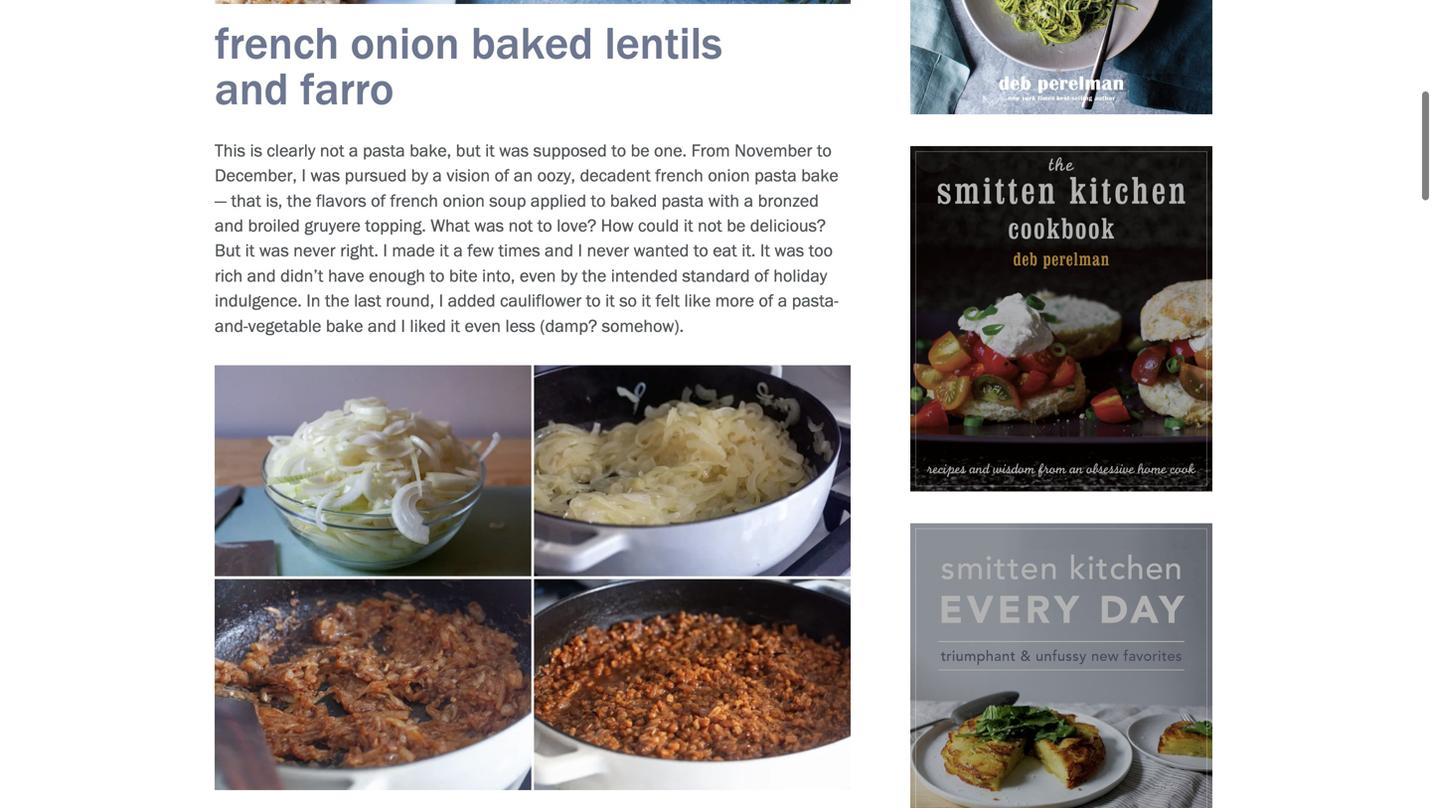 Task type: locate. For each thing, give the bounding box(es) containing it.
applied
[[531, 190, 587, 211]]

2 vertical spatial the
[[325, 290, 350, 311]]

never
[[293, 240, 336, 261], [587, 240, 629, 261]]

onion
[[351, 15, 460, 70], [708, 165, 750, 186], [443, 190, 485, 211]]

0 vertical spatial be
[[631, 140, 650, 161]]

to
[[612, 140, 626, 161], [817, 140, 832, 161], [591, 190, 606, 211], [538, 215, 552, 236], [694, 240, 709, 261], [430, 265, 445, 286], [586, 290, 601, 311]]

2 horizontal spatial pasta
[[755, 165, 797, 186]]

a down holiday
[[778, 290, 788, 311]]

indulgence.
[[215, 290, 302, 311]]

pasta up could
[[662, 190, 704, 211]]

was up 'few'
[[474, 215, 504, 236]]

times
[[499, 240, 540, 261]]

2 vertical spatial french
[[390, 190, 438, 211]]

by
[[411, 165, 428, 186], [561, 265, 578, 286]]

i left liked
[[401, 315, 406, 336]]

0 horizontal spatial be
[[631, 140, 650, 161]]

too
[[809, 240, 833, 261]]

so
[[620, 290, 637, 311]]

the right is,
[[287, 190, 312, 211]]

0 vertical spatial bake
[[802, 165, 839, 186]]

0 horizontal spatial even
[[465, 315, 501, 336]]

rich
[[215, 265, 243, 286]]

added
[[448, 290, 496, 311]]

never down how at the left of page
[[587, 240, 629, 261]]

None search field
[[81, 48, 1294, 108]]

be left one.
[[631, 140, 650, 161]]

0 vertical spatial pasta
[[363, 140, 405, 161]]

by down 'bake,'
[[411, 165, 428, 186]]

not
[[320, 140, 345, 161], [509, 215, 533, 236], [698, 215, 722, 236]]

the smitten kitchen cookbooks image
[[911, 0, 1213, 114]]

1 vertical spatial bake
[[326, 315, 363, 336]]

have
[[328, 265, 365, 286]]

even up cauliflower
[[520, 265, 556, 286]]

of
[[495, 165, 509, 186], [371, 190, 386, 211], [755, 265, 769, 286], [759, 290, 774, 311]]

0 vertical spatial even
[[520, 265, 556, 286]]

1 vertical spatial by
[[561, 265, 578, 286]]

1 horizontal spatial baked
[[610, 190, 657, 211]]

0 horizontal spatial bake
[[326, 315, 363, 336]]

1 vertical spatial baked
[[610, 190, 657, 211]]

was
[[499, 140, 529, 161], [311, 165, 340, 186], [474, 215, 504, 236], [259, 240, 289, 261], [775, 240, 805, 261]]

1 horizontal spatial the
[[325, 290, 350, 311]]

never up didn't
[[293, 240, 336, 261]]

bake down last
[[326, 315, 363, 336]]

0 vertical spatial baked
[[471, 15, 593, 70]]

0 horizontal spatial the
[[287, 190, 312, 211]]

was right it
[[775, 240, 805, 261]]

2 horizontal spatial the
[[582, 265, 607, 286]]

1 horizontal spatial never
[[587, 240, 629, 261]]

and up 'indulgence.'
[[247, 265, 276, 286]]

the left the intended
[[582, 265, 607, 286]]

delicious?
[[750, 215, 826, 236]]

bake up the bronzed
[[802, 165, 839, 186]]

to down decadent
[[591, 190, 606, 211]]

the right in
[[325, 290, 350, 311]]

0 vertical spatial french
[[215, 15, 339, 70]]

french
[[215, 15, 339, 70], [655, 165, 704, 186], [390, 190, 438, 211]]

0 vertical spatial the
[[287, 190, 312, 211]]

that
[[231, 190, 261, 211]]

french onion baked lentils and farro link
[[215, 15, 723, 116]]

be up eat
[[727, 215, 746, 236]]

0 horizontal spatial never
[[293, 240, 336, 261]]

in
[[306, 290, 321, 311]]

0 horizontal spatial by
[[411, 165, 428, 186]]

1 horizontal spatial french
[[390, 190, 438, 211]]

not right clearly
[[320, 140, 345, 161]]

pasta down november
[[755, 165, 797, 186]]

not up times
[[509, 215, 533, 236]]

it
[[760, 240, 770, 261]]

oozy,
[[538, 165, 576, 186]]

1 vertical spatial french
[[655, 165, 704, 186]]

0 vertical spatial onion
[[351, 15, 460, 70]]

like
[[685, 290, 711, 311]]

flavors
[[316, 190, 367, 211]]

holiday
[[774, 265, 827, 286]]

even
[[520, 265, 556, 286], [465, 315, 501, 336]]

liked
[[410, 315, 446, 336]]

1 vertical spatial even
[[465, 315, 501, 336]]

few
[[468, 240, 494, 261]]

it right so
[[642, 290, 651, 311]]

1 vertical spatial the
[[582, 265, 607, 286]]

intended
[[611, 265, 678, 286]]

and up but
[[215, 215, 244, 236]]

2 vertical spatial onion
[[443, 190, 485, 211]]

i
[[302, 165, 306, 186], [383, 240, 388, 261], [578, 240, 583, 261], [439, 290, 444, 311], [401, 315, 406, 336]]

it
[[485, 140, 495, 161], [684, 215, 693, 236], [245, 240, 255, 261], [440, 240, 449, 261], [605, 290, 615, 311], [642, 290, 651, 311], [451, 315, 460, 336]]

1 horizontal spatial be
[[727, 215, 746, 236]]

into,
[[482, 265, 515, 286]]

broiled
[[248, 215, 300, 236]]

topping.
[[365, 215, 426, 236]]

i up liked
[[439, 290, 444, 311]]

1 horizontal spatial by
[[561, 265, 578, 286]]

2 vertical spatial pasta
[[662, 190, 704, 211]]

by up cauliflower
[[561, 265, 578, 286]]

is,
[[266, 190, 283, 211]]

not down "with"
[[698, 215, 722, 236]]

0 horizontal spatial french
[[215, 15, 339, 70]]

it left so
[[605, 290, 615, 311]]

and down last
[[368, 315, 397, 336]]

1 never from the left
[[293, 240, 336, 261]]

be
[[631, 140, 650, 161], [727, 215, 746, 236]]

november
[[735, 140, 813, 161]]

soup
[[490, 190, 526, 211]]

baked
[[471, 15, 593, 70], [610, 190, 657, 211]]

1 horizontal spatial bake
[[802, 165, 839, 186]]

0 horizontal spatial baked
[[471, 15, 593, 70]]

1 vertical spatial be
[[727, 215, 746, 236]]

french onion baked lentils and farro
[[215, 15, 723, 116]]

didn't
[[280, 265, 324, 286]]

one.
[[654, 140, 687, 161]]

bite
[[449, 265, 478, 286]]

a right "with"
[[744, 190, 754, 211]]

and
[[215, 215, 244, 236], [545, 240, 574, 261], [247, 265, 276, 286], [368, 315, 397, 336]]

was up flavors
[[311, 165, 340, 186]]

pasta up pursued
[[363, 140, 405, 161]]

bake
[[802, 165, 839, 186], [326, 315, 363, 336]]

1 vertical spatial pasta
[[755, 165, 797, 186]]

pursued
[[345, 165, 407, 186]]

to left the bite
[[430, 265, 445, 286]]

pasta
[[363, 140, 405, 161], [755, 165, 797, 186], [662, 190, 704, 211]]

it.
[[742, 240, 756, 261]]

even down added
[[465, 315, 501, 336]]

clearly
[[267, 140, 316, 161]]

a
[[349, 140, 358, 161], [433, 165, 442, 186], [744, 190, 754, 211], [454, 240, 463, 261], [778, 290, 788, 311]]

of down pursued
[[371, 190, 386, 211]]

the
[[287, 190, 312, 211], [582, 265, 607, 286], [325, 290, 350, 311]]

2 never from the left
[[587, 240, 629, 261]]

to down applied
[[538, 215, 552, 236]]

pasta-
[[792, 290, 839, 311]]

this
[[215, 140, 246, 161]]

a up pursued
[[349, 140, 358, 161]]

baked inside 'french onion baked lentils and farro'
[[471, 15, 593, 70]]



Task type: describe. For each thing, give the bounding box(es) containing it.
but
[[215, 240, 241, 261]]

lentils
[[605, 15, 723, 70]]

it right could
[[684, 215, 693, 236]]

to left eat
[[694, 240, 709, 261]]

wanted
[[634, 240, 689, 261]]

december,
[[215, 165, 297, 186]]

somehow).
[[602, 315, 684, 336]]

was up an
[[499, 140, 529, 161]]

to up decadent
[[612, 140, 626, 161]]

it right but
[[245, 240, 255, 261]]

eat
[[713, 240, 737, 261]]

enough
[[369, 265, 425, 286]]

i down clearly
[[302, 165, 306, 186]]

bake,
[[410, 140, 452, 161]]

i down the love? at top left
[[578, 240, 583, 261]]

it right the but
[[485, 140, 495, 161]]

decadent
[[580, 165, 651, 186]]

from
[[692, 140, 730, 161]]

i right right.
[[383, 240, 388, 261]]

and-
[[215, 315, 248, 336]]

an
[[514, 165, 533, 186]]

gruyere
[[304, 215, 361, 236]]

to right november
[[817, 140, 832, 161]]

round,
[[386, 290, 435, 311]]

cauliflower
[[500, 290, 582, 311]]

it right liked
[[451, 315, 460, 336]]

less
[[506, 315, 536, 336]]

bronzed
[[758, 190, 819, 211]]

felt
[[656, 290, 680, 311]]

and farro
[[215, 61, 394, 116]]

french inside 'french onion baked lentils and farro'
[[215, 15, 339, 70]]

supposed
[[533, 140, 607, 161]]

vegetable
[[248, 315, 322, 336]]

but
[[456, 140, 481, 161]]

1 horizontal spatial pasta
[[662, 190, 704, 211]]

and down the love? at top left
[[545, 240, 574, 261]]

(damp?
[[540, 315, 598, 336]]

last
[[354, 290, 381, 311]]

0 horizontal spatial pasta
[[363, 140, 405, 161]]

with
[[709, 190, 740, 211]]

of left an
[[495, 165, 509, 186]]

1 vertical spatial onion
[[708, 165, 750, 186]]

1 horizontal spatial even
[[520, 265, 556, 286]]

was down broiled
[[259, 240, 289, 261]]

baked inside this is clearly not a pasta bake, but it was supposed to be one. from november to december, i was pursued by a vision of an oozy, decadent french onion pasta bake — that is, the flavors of french onion soup applied to baked pasta with a bronzed and broiled gruyere topping. what was not to love? how could it not be delicious? but it was never right. i made it a few times and i never wanted to eat it. it was too rich and didn't have enough to bite into, even by the intended standard of holiday indulgence. in the last round, i added cauliflower to it so it felt like more of a pasta- and-vegetable bake and i liked it even less (damp? somehow).
[[610, 190, 657, 211]]

0 horizontal spatial not
[[320, 140, 345, 161]]

love?
[[557, 215, 597, 236]]

could
[[638, 215, 679, 236]]

more
[[716, 290, 755, 311]]

of down it
[[755, 265, 769, 286]]

onion inside 'french onion baked lentils and farro'
[[351, 15, 460, 70]]

made
[[392, 240, 435, 261]]

2 horizontal spatial not
[[698, 215, 722, 236]]

is
[[250, 140, 262, 161]]

of right more
[[759, 290, 774, 311]]

2 horizontal spatial french
[[655, 165, 704, 186]]

how
[[601, 215, 634, 236]]

a down 'bake,'
[[433, 165, 442, 186]]

standard
[[683, 265, 750, 286]]

right.
[[340, 240, 379, 261]]

—
[[215, 190, 227, 211]]

0 vertical spatial by
[[411, 165, 428, 186]]

what
[[431, 215, 470, 236]]

a left 'few'
[[454, 240, 463, 261]]

this is clearly not a pasta bake, but it was supposed to be one. from november to december, i was pursued by a vision of an oozy, decadent french onion pasta bake — that is, the flavors of french onion soup applied to baked pasta with a bronzed and broiled gruyere topping. what was not to love? how could it not be delicious? but it was never right. i made it a few times and i never wanted to eat it. it was too rich and didn't have enough to bite into, even by the intended standard of holiday indulgence. in the last round, i added cauliflower to it so it felt like more of a pasta- and-vegetable bake and i liked it even less (damp? somehow).
[[215, 140, 839, 336]]

it down what
[[440, 240, 449, 261]]

1 horizontal spatial not
[[509, 215, 533, 236]]

vision
[[447, 165, 490, 186]]

to left so
[[586, 290, 601, 311]]



Task type: vqa. For each thing, say whether or not it's contained in the screenshot.
holiday
yes



